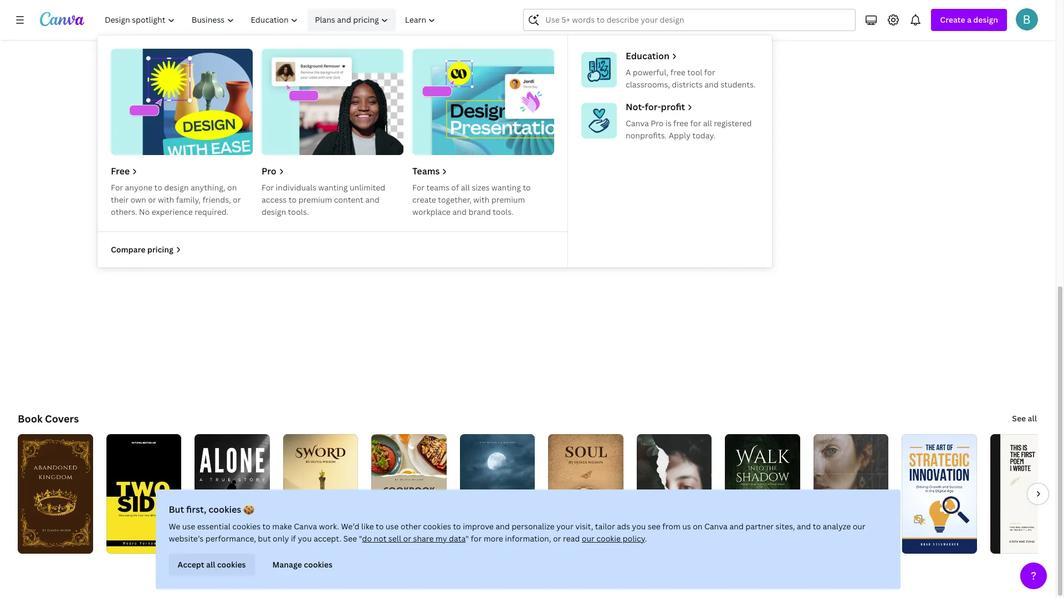 Task type: locate. For each thing, give the bounding box(es) containing it.
1 horizontal spatial for
[[690, 118, 701, 129]]

do not sell or share my data link
[[362, 534, 466, 544]]

policy
[[623, 534, 645, 544]]

premium down individuals
[[298, 195, 332, 205]]

ads
[[617, 522, 630, 532]]

"
[[359, 534, 362, 544], [466, 534, 469, 544]]

brad klo image
[[1016, 8, 1038, 30]]

0 horizontal spatial pro
[[262, 165, 276, 177]]

with inside for teams of all sizes wanting to create together, with premium workplace and brand tools.
[[473, 195, 490, 205]]

design
[[973, 14, 998, 25], [164, 182, 189, 193], [262, 207, 286, 217]]

2 with from the left
[[473, 195, 490, 205]]

2 horizontal spatial design
[[973, 14, 998, 25]]

but
[[169, 504, 184, 516]]

0 vertical spatial pro
[[651, 118, 664, 129]]

free up apply
[[673, 118, 688, 129]]

improve
[[463, 522, 494, 532]]

wanting right sizes
[[492, 182, 521, 193]]

1 vertical spatial on
[[693, 522, 703, 532]]

profit
[[661, 101, 685, 113]]

pricing right compare
[[147, 244, 173, 255]]

required.
[[195, 207, 229, 217]]

1 vertical spatial design
[[164, 182, 189, 193]]

for
[[111, 182, 123, 193], [262, 182, 274, 193], [412, 182, 425, 193]]

0 vertical spatial our
[[853, 522, 866, 532]]

and down 'unlimited'
[[365, 195, 379, 205]]

we'd
[[341, 522, 359, 532]]

for anyone to design anything, on their own or with family, friends, or others. no experience required.
[[111, 182, 241, 217]]

1 horizontal spatial canva
[[626, 118, 649, 129]]

our down visit,
[[582, 534, 595, 544]]

1 horizontal spatial premium
[[491, 195, 525, 205]]

0 horizontal spatial pricing
[[147, 244, 173, 255]]

2 horizontal spatial canva
[[704, 522, 728, 532]]

design inside for individuals wanting unlimited access to premium content and design tools.
[[262, 207, 286, 217]]

use
[[182, 522, 195, 532], [386, 522, 399, 532]]

0 horizontal spatial canva
[[294, 522, 317, 532]]

all inside canva pro is free for all registered nonprofits. apply today.
[[703, 118, 712, 129]]

to right like
[[376, 522, 384, 532]]

canva pro is free for all registered nonprofits. apply today.
[[626, 118, 752, 141]]

" down improve
[[466, 534, 469, 544]]

data
[[449, 534, 466, 544]]

analyze
[[823, 522, 851, 532]]

tool
[[687, 67, 702, 78]]

1 vertical spatial see
[[343, 534, 357, 544]]

1 vertical spatial for
[[690, 118, 701, 129]]

wanting up content at top
[[318, 182, 348, 193]]

our
[[853, 522, 866, 532], [582, 534, 595, 544]]

is
[[666, 118, 672, 129]]

if
[[291, 534, 296, 544]]

and right plans at the left top of the page
[[337, 14, 351, 25]]

1 tools. from the left
[[288, 207, 309, 217]]

None search field
[[523, 9, 856, 31]]

1 with from the left
[[158, 195, 174, 205]]

and up the do not sell or share my data " for more information, or read our cookie policy .
[[496, 522, 510, 532]]

1 vertical spatial free
[[673, 118, 688, 129]]

2 premium from the left
[[491, 195, 525, 205]]

our cookie policy link
[[582, 534, 645, 544]]

more
[[484, 534, 503, 544]]

premium right together,
[[491, 195, 525, 205]]

compare pricing link
[[111, 244, 182, 256]]

with down sizes
[[473, 195, 490, 205]]

for up create
[[412, 182, 425, 193]]

for inside 'but first, cookies 🍪' dialog
[[471, 534, 482, 544]]

wanting
[[318, 182, 348, 193], [492, 182, 521, 193]]

0 vertical spatial for
[[704, 67, 715, 78]]

and right districts
[[705, 79, 719, 90]]

1 horizontal spatial on
[[693, 522, 703, 532]]

3 for from the left
[[412, 182, 425, 193]]

for inside canva pro is free for all registered nonprofits. apply today.
[[690, 118, 701, 129]]

on right 'us'
[[693, 522, 703, 532]]

1 horizontal spatial for
[[262, 182, 274, 193]]

design up "family,"
[[164, 182, 189, 193]]

tools. down individuals
[[288, 207, 309, 217]]

all inside see all link
[[1028, 413, 1037, 424]]

tools. right brand
[[493, 207, 514, 217]]

free
[[671, 67, 686, 78], [673, 118, 688, 129]]

free inside 'a powerful, free tool for classrooms, districts and students.'
[[671, 67, 686, 78]]

0 horizontal spatial tools.
[[288, 207, 309, 217]]

0 horizontal spatial with
[[158, 195, 174, 205]]

0 horizontal spatial "
[[359, 534, 362, 544]]

our right analyze
[[853, 522, 866, 532]]

for inside for individuals wanting unlimited access to premium content and design tools.
[[262, 182, 274, 193]]

for up today.
[[690, 118, 701, 129]]

1 horizontal spatial you
[[632, 522, 646, 532]]

see
[[1012, 413, 1026, 424], [343, 534, 357, 544]]

plans and pricing
[[315, 14, 379, 25]]

for inside 'a powerful, free tool for classrooms, districts and students.'
[[704, 67, 715, 78]]

education
[[626, 50, 670, 62]]

districts
[[672, 79, 703, 90]]

1 horizontal spatial pro
[[651, 118, 664, 129]]

0 horizontal spatial you
[[298, 534, 312, 544]]

0 horizontal spatial on
[[227, 182, 237, 193]]

to inside the 'for anyone to design anything, on their own or with family, friends, or others. no experience required.'
[[154, 182, 162, 193]]

workplace
[[412, 207, 451, 217]]

cookies down 🍪
[[232, 522, 261, 532]]

with inside the 'for anyone to design anything, on their own or with family, friends, or others. no experience required.'
[[158, 195, 174, 205]]

0 vertical spatial see
[[1012, 413, 1026, 424]]

others.
[[111, 207, 137, 217]]

for teams of all sizes wanting to create together, with premium workplace and brand tools.
[[412, 182, 531, 217]]

1 vertical spatial pro
[[262, 165, 276, 177]]

canva up nonprofits.
[[626, 118, 649, 129]]

2 vertical spatial for
[[471, 534, 482, 544]]

free up districts
[[671, 67, 686, 78]]

2 horizontal spatial for
[[704, 67, 715, 78]]

classrooms,
[[626, 79, 670, 90]]

read
[[563, 534, 580, 544]]

premium inside for teams of all sizes wanting to create together, with premium workplace and brand tools.
[[491, 195, 525, 205]]

access
[[262, 195, 287, 205]]

for inside the 'for anyone to design anything, on their own or with family, friends, or others. no experience required.'
[[111, 182, 123, 193]]

1 horizontal spatial use
[[386, 522, 399, 532]]

and left partner
[[730, 522, 744, 532]]

for inside for teams of all sizes wanting to create together, with premium workplace and brand tools.
[[412, 182, 425, 193]]

for up their
[[111, 182, 123, 193]]

to up data
[[453, 522, 461, 532]]

on up friends,
[[227, 182, 237, 193]]

1 wanting from the left
[[318, 182, 348, 193]]

to inside for individuals wanting unlimited access to premium content and design tools.
[[289, 195, 297, 205]]

2 horizontal spatial for
[[412, 182, 425, 193]]

1 horizontal spatial design
[[262, 207, 286, 217]]

0 horizontal spatial use
[[182, 522, 195, 532]]

pricing
[[353, 14, 379, 25], [147, 244, 173, 255]]

manage cookies button
[[264, 554, 341, 576]]

for down improve
[[471, 534, 482, 544]]

and
[[337, 14, 351, 25], [705, 79, 719, 90], [365, 195, 379, 205], [453, 207, 467, 217], [496, 522, 510, 532], [730, 522, 744, 532], [797, 522, 811, 532]]

0 vertical spatial you
[[632, 522, 646, 532]]

to right sizes
[[523, 182, 531, 193]]

" down like
[[359, 534, 362, 544]]

0 vertical spatial free
[[671, 67, 686, 78]]

0 horizontal spatial for
[[111, 182, 123, 193]]

create a design
[[940, 14, 998, 25]]

all inside accept all cookies button
[[206, 560, 215, 570]]

1 vertical spatial you
[[298, 534, 312, 544]]

1 horizontal spatial with
[[473, 195, 490, 205]]

2 use from the left
[[386, 522, 399, 532]]

1 premium from the left
[[298, 195, 332, 205]]

1 horizontal spatial our
[[853, 522, 866, 532]]

canva right 'us'
[[704, 522, 728, 532]]

and inside for individuals wanting unlimited access to premium content and design tools.
[[365, 195, 379, 205]]

use up website's
[[182, 522, 195, 532]]

cookies up essential
[[208, 504, 241, 516]]

for up access
[[262, 182, 274, 193]]

0 horizontal spatial our
[[582, 534, 595, 544]]

us
[[682, 522, 691, 532]]

0 horizontal spatial premium
[[298, 195, 332, 205]]

accept all cookies button
[[169, 554, 255, 576]]

tools. inside for teams of all sizes wanting to create together, with premium workplace and brand tools.
[[493, 207, 514, 217]]

tools.
[[288, 207, 309, 217], [493, 207, 514, 217]]

or right sell
[[403, 534, 411, 544]]

1 horizontal spatial tools.
[[493, 207, 514, 217]]

design down access
[[262, 207, 286, 217]]

for-
[[645, 101, 661, 113]]

teams
[[412, 165, 440, 177]]

0 horizontal spatial design
[[164, 182, 189, 193]]

with for free
[[158, 195, 174, 205]]

pricing right plans at the left top of the page
[[353, 14, 379, 25]]

see inside see all link
[[1012, 413, 1026, 424]]

individuals
[[276, 182, 316, 193]]

2 wanting from the left
[[492, 182, 521, 193]]

to inside for teams of all sizes wanting to create together, with premium workplace and brand tools.
[[523, 182, 531, 193]]

1 horizontal spatial "
[[466, 534, 469, 544]]

plans and pricing menu
[[98, 35, 772, 268]]

canva
[[626, 118, 649, 129], [294, 522, 317, 532], [704, 522, 728, 532]]

for right tool
[[704, 67, 715, 78]]

1 vertical spatial pricing
[[147, 244, 173, 255]]

1 vertical spatial our
[[582, 534, 595, 544]]

2 vertical spatial design
[[262, 207, 286, 217]]

1 horizontal spatial see
[[1012, 413, 1026, 424]]

0 vertical spatial on
[[227, 182, 237, 193]]

1 horizontal spatial wanting
[[492, 182, 521, 193]]

0 vertical spatial pricing
[[353, 14, 379, 25]]

anyone
[[125, 182, 152, 193]]

use up sell
[[386, 522, 399, 532]]

pro
[[651, 118, 664, 129], [262, 165, 276, 177]]

1 " from the left
[[359, 534, 362, 544]]

essential
[[197, 522, 230, 532]]

and down together,
[[453, 207, 467, 217]]

0 vertical spatial design
[[973, 14, 998, 25]]

you
[[632, 522, 646, 532], [298, 534, 312, 544]]

canva up if
[[294, 522, 317, 532]]

other
[[401, 522, 421, 532]]

to right "anyone"
[[154, 182, 162, 193]]

0 horizontal spatial wanting
[[318, 182, 348, 193]]

to
[[154, 182, 162, 193], [523, 182, 531, 193], [289, 195, 297, 205], [262, 522, 270, 532], [376, 522, 384, 532], [453, 522, 461, 532], [813, 522, 821, 532]]

0 horizontal spatial for
[[471, 534, 482, 544]]

1 horizontal spatial pricing
[[353, 14, 379, 25]]

their
[[111, 195, 129, 205]]

Search search field
[[546, 9, 834, 30]]

2 " from the left
[[466, 534, 469, 544]]

2 tools. from the left
[[493, 207, 514, 217]]

with up experience
[[158, 195, 174, 205]]

2 for from the left
[[262, 182, 274, 193]]

cookies down performance,
[[217, 560, 246, 570]]

to down individuals
[[289, 195, 297, 205]]

design right a
[[973, 14, 998, 25]]

pro up access
[[262, 165, 276, 177]]

and inside 'a powerful, free tool for classrooms, districts and students.'
[[705, 79, 719, 90]]

partner
[[746, 522, 774, 532]]

0 horizontal spatial see
[[343, 534, 357, 544]]

accept.
[[314, 534, 341, 544]]

pro left is
[[651, 118, 664, 129]]

you up policy
[[632, 522, 646, 532]]

you right if
[[298, 534, 312, 544]]

pricing inside popup button
[[353, 14, 379, 25]]

1 for from the left
[[111, 182, 123, 193]]

premium
[[298, 195, 332, 205], [491, 195, 525, 205]]



Task type: describe. For each thing, give the bounding box(es) containing it.
all inside for teams of all sizes wanting to create together, with premium workplace and brand tools.
[[461, 182, 470, 193]]

canva inside canva pro is free for all registered nonprofits. apply today.
[[626, 118, 649, 129]]

design inside dropdown button
[[973, 14, 998, 25]]

not-
[[626, 101, 645, 113]]

on inside the 'for anyone to design anything, on their own or with family, friends, or others. no experience required.'
[[227, 182, 237, 193]]

not-for-profit
[[626, 101, 685, 113]]

create a design button
[[931, 9, 1007, 31]]

free inside canva pro is free for all registered nonprofits. apply today.
[[673, 118, 688, 129]]

anything,
[[191, 182, 225, 193]]

🍪
[[243, 504, 254, 516]]

with for teams
[[473, 195, 490, 205]]

do not sell or share my data " for more information, or read our cookie policy .
[[362, 534, 647, 544]]

book covers
[[18, 412, 79, 426]]

manage cookies
[[272, 560, 332, 570]]

my
[[436, 534, 447, 544]]

for for free
[[111, 182, 123, 193]]

see
[[648, 522, 661, 532]]

and inside for teams of all sizes wanting to create together, with premium workplace and brand tools.
[[453, 207, 467, 217]]

your
[[556, 522, 574, 532]]

first,
[[186, 504, 206, 516]]

on inside we use essential cookies to make canva work. we'd like to use other cookies to improve and personalize your visit, tailor ads you see from us on canva and partner sites, and to analyze our website's performance, but only if you accept. see "
[[693, 522, 703, 532]]

for for teams
[[412, 182, 425, 193]]

wanting inside for teams of all sizes wanting to create together, with premium workplace and brand tools.
[[492, 182, 521, 193]]

brand
[[469, 207, 491, 217]]

a
[[626, 67, 631, 78]]

" inside we use essential cookies to make canva work. we'd like to use other cookies to improve and personalize your visit, tailor ads you see from us on canva and partner sites, and to analyze our website's performance, but only if you accept. see "
[[359, 534, 362, 544]]

for for pro
[[262, 182, 274, 193]]

but first, cookies 🍪
[[169, 504, 254, 516]]

to left analyze
[[813, 522, 821, 532]]

performance,
[[205, 534, 256, 544]]

premium inside for individuals wanting unlimited access to premium content and design tools.
[[298, 195, 332, 205]]

nonprofits.
[[626, 130, 667, 141]]

book covers link
[[18, 412, 79, 426]]

registered
[[714, 118, 752, 129]]

for for education
[[704, 67, 715, 78]]

tailor
[[595, 522, 615, 532]]

apply
[[669, 130, 691, 141]]

information,
[[505, 534, 551, 544]]

for for not-for-profit
[[690, 118, 701, 129]]

do
[[362, 534, 372, 544]]

see all
[[1012, 413, 1037, 424]]

make
[[272, 522, 292, 532]]

create
[[940, 14, 965, 25]]

like
[[361, 522, 374, 532]]

see inside we use essential cookies to make canva work. we'd like to use other cookies to improve and personalize your visit, tailor ads you see from us on canva and partner sites, and to analyze our website's performance, but only if you accept. see "
[[343, 534, 357, 544]]

a powerful, free tool for classrooms, districts and students.
[[626, 67, 756, 90]]

or left read
[[553, 534, 561, 544]]

or right "own"
[[148, 195, 156, 205]]

cookies down accept.
[[304, 560, 332, 570]]

experience
[[152, 207, 193, 217]]

content
[[334, 195, 363, 205]]

and inside popup button
[[337, 14, 351, 25]]

top level navigation element
[[98, 9, 772, 268]]

of
[[451, 182, 459, 193]]

see all link
[[1011, 408, 1038, 430]]

for individuals wanting unlimited access to premium content and design tools.
[[262, 182, 385, 217]]

plans
[[315, 14, 335, 25]]

powerful,
[[633, 67, 669, 78]]

compare
[[111, 244, 145, 255]]

covers
[[45, 412, 79, 426]]

a
[[967, 14, 972, 25]]

1 use from the left
[[182, 522, 195, 532]]

accept
[[178, 560, 204, 570]]

to up the but
[[262, 522, 270, 532]]

tools. inside for individuals wanting unlimited access to premium content and design tools.
[[288, 207, 309, 217]]

work.
[[319, 522, 339, 532]]

plans and pricing button
[[308, 9, 396, 31]]

our inside we use essential cookies to make canva work. we'd like to use other cookies to improve and personalize your visit, tailor ads you see from us on canva and partner sites, and to analyze our website's performance, but only if you accept. see "
[[853, 522, 866, 532]]

manage
[[272, 560, 302, 570]]

book
[[18, 412, 43, 426]]

only
[[273, 534, 289, 544]]

pricing inside "menu"
[[147, 244, 173, 255]]

wanting inside for individuals wanting unlimited access to premium content and design tools.
[[318, 182, 348, 193]]

sizes
[[472, 182, 490, 193]]

we use essential cookies to make canva work. we'd like to use other cookies to improve and personalize your visit, tailor ads you see from us on canva and partner sites, and to analyze our website's performance, but only if you accept. see "
[[169, 522, 866, 544]]

we
[[169, 522, 180, 532]]

students.
[[721, 79, 756, 90]]

visit,
[[575, 522, 593, 532]]

from
[[663, 522, 681, 532]]

but first, cookies 🍪 dialog
[[155, 490, 900, 590]]

website's
[[169, 534, 204, 544]]

accept all cookies
[[178, 560, 246, 570]]

.
[[645, 534, 647, 544]]

teams
[[427, 182, 449, 193]]

and right the sites,
[[797, 522, 811, 532]]

together,
[[438, 195, 472, 205]]

no
[[139, 207, 150, 217]]

friends,
[[203, 195, 231, 205]]

free
[[111, 165, 130, 177]]

not
[[374, 534, 387, 544]]

unlimited
[[350, 182, 385, 193]]

but
[[258, 534, 271, 544]]

pro inside canva pro is free for all registered nonprofits. apply today.
[[651, 118, 664, 129]]

family,
[[176, 195, 201, 205]]

design inside the 'for anyone to design anything, on their own or with family, friends, or others. no experience required.'
[[164, 182, 189, 193]]

or right friends,
[[233, 195, 241, 205]]

own
[[131, 195, 146, 205]]

personalize
[[512, 522, 555, 532]]

sites,
[[776, 522, 795, 532]]

today.
[[693, 130, 716, 141]]

cookies up the my
[[423, 522, 451, 532]]

share
[[413, 534, 434, 544]]



Task type: vqa. For each thing, say whether or not it's contained in the screenshot.
PROFIT
yes



